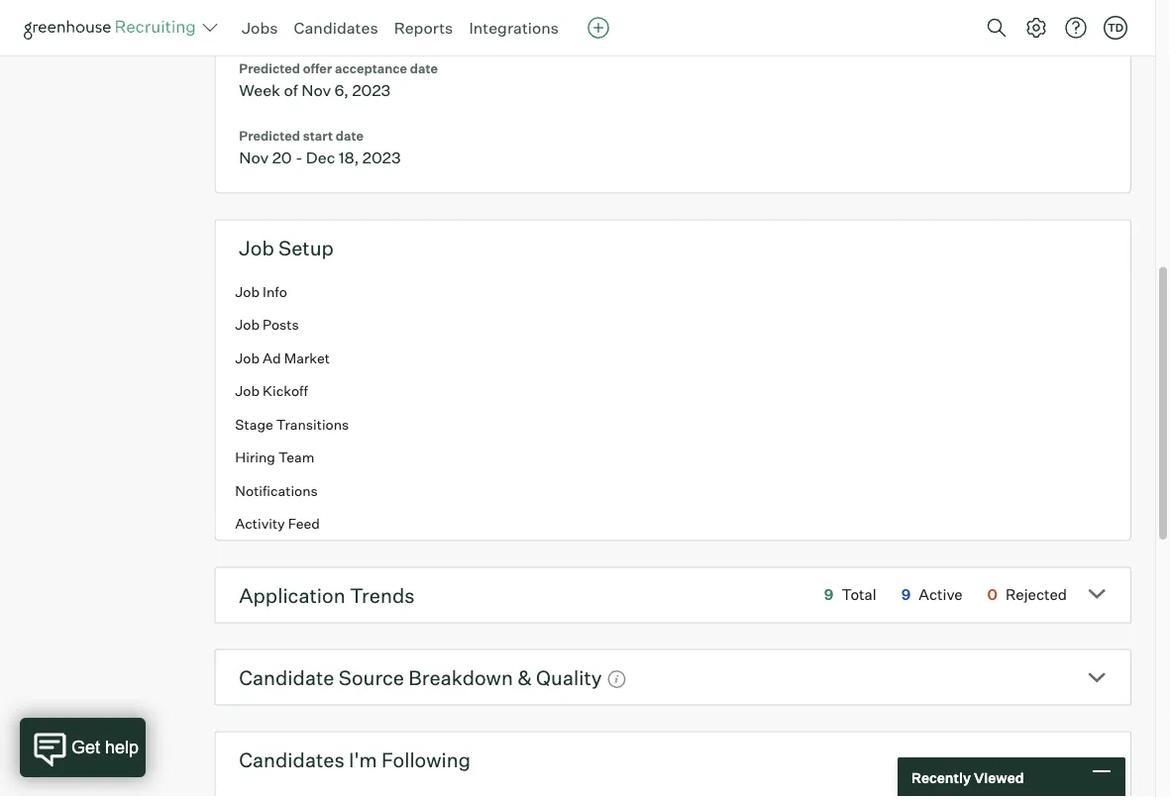 Task type: vqa. For each thing, say whether or not it's contained in the screenshot.
Candidate Source Breakdown & Quality
yes



Task type: describe. For each thing, give the bounding box(es) containing it.
9 active
[[902, 586, 963, 605]]

job ad market
[[235, 350, 330, 367]]

i'm
[[349, 748, 377, 773]]

acceptance
[[335, 61, 407, 77]]

job ad market link
[[215, 342, 1131, 375]]

td button
[[1104, 16, 1128, 40]]

stage
[[235, 416, 273, 434]]

of
[[284, 81, 298, 101]]

candidates for candidates link
[[294, 18, 378, 38]]

9 total
[[824, 586, 877, 605]]

predicted offer acceptance date week of nov 6, 2023
[[239, 61, 438, 101]]

following
[[382, 748, 471, 773]]

trends
[[350, 584, 415, 609]]

0
[[988, 586, 998, 605]]

rejected
[[1006, 586, 1067, 605]]

2023 for week of nov 6, 2023
[[352, 81, 391, 101]]

recently viewed
[[912, 769, 1024, 787]]

notifications link
[[215, 475, 1131, 508]]

20
[[272, 148, 292, 168]]

forecast
[[289, 18, 365, 42]]

candidate
[[239, 666, 334, 691]]

activity feed link
[[215, 508, 1131, 541]]

job setup
[[239, 236, 334, 261]]

dec
[[306, 148, 335, 168]]

offer
[[303, 61, 332, 77]]

offer
[[239, 18, 285, 42]]

greenhouse recruiting image
[[24, 16, 202, 40]]

predicted for week
[[239, 61, 300, 77]]

ad
[[263, 350, 281, 367]]

job for job posts
[[235, 317, 260, 334]]

viewed
[[974, 769, 1024, 787]]

hiring
[[235, 450, 275, 467]]

setup
[[278, 236, 334, 261]]

6,
[[335, 81, 349, 101]]

candidates i'm following
[[239, 748, 471, 773]]

candidate source breakdown & quality
[[239, 666, 602, 691]]

job kickoff link
[[215, 375, 1131, 408]]

candidate source data is not real-time. data may take up to two days to reflect accurately. image
[[607, 670, 627, 690]]

job info link
[[215, 276, 1131, 309]]

quality
[[536, 666, 602, 691]]

source
[[339, 666, 404, 691]]

reports
[[394, 18, 453, 38]]

market
[[284, 350, 330, 367]]

team
[[278, 450, 315, 467]]

jobs
[[242, 18, 278, 38]]

nov inside predicted start date nov 20 - dec 18, 2023
[[239, 148, 269, 168]]

job for job ad market
[[235, 350, 260, 367]]

recently
[[912, 769, 971, 787]]

job kickoff
[[235, 383, 308, 401]]



Task type: locate. For each thing, give the bounding box(es) containing it.
info
[[263, 284, 287, 301]]

integrations
[[469, 18, 559, 38]]

application
[[239, 584, 345, 609]]

date inside predicted start date nov 20 - dec 18, 2023
[[336, 128, 364, 144]]

18,
[[339, 148, 359, 168]]

job for job info
[[235, 284, 260, 301]]

notifications
[[235, 483, 318, 500]]

2 predicted from the top
[[239, 128, 300, 144]]

job inside job kickoff link
[[235, 383, 260, 401]]

2023 for nov 20 - dec 18, 2023
[[363, 148, 401, 168]]

nov
[[302, 81, 331, 101], [239, 148, 269, 168]]

1 vertical spatial date
[[336, 128, 364, 144]]

2023 inside predicted start date nov 20 - dec 18, 2023
[[363, 148, 401, 168]]

2023 down acceptance
[[352, 81, 391, 101]]

transitions
[[276, 416, 349, 434]]

candidate source data is not real-time. data may take up to two days to reflect accurately. element
[[602, 661, 627, 696]]

job left the info
[[235, 284, 260, 301]]

stage transitions
[[235, 416, 349, 434]]

nov left 20
[[239, 148, 269, 168]]

job info
[[235, 284, 287, 301]]

9 for 9 active
[[902, 586, 911, 605]]

2 9 from the left
[[902, 586, 911, 605]]

predicted inside predicted offer acceptance date week of nov 6, 2023
[[239, 61, 300, 77]]

feed
[[288, 516, 320, 533]]

2023
[[352, 81, 391, 101], [363, 148, 401, 168]]

active
[[919, 586, 963, 605]]

hiring team link
[[215, 442, 1131, 475]]

application trends
[[239, 584, 415, 609]]

candidates left i'm
[[239, 748, 345, 773]]

candidates
[[294, 18, 378, 38], [239, 748, 345, 773]]

date down 'reports' link
[[410, 61, 438, 77]]

predicted start date nov 20 - dec 18, 2023
[[239, 128, 401, 168]]

1 horizontal spatial nov
[[302, 81, 331, 101]]

td
[[1108, 21, 1124, 34]]

hiring team
[[235, 450, 315, 467]]

job up the stage
[[235, 383, 260, 401]]

job inside job info link
[[235, 284, 260, 301]]

0 vertical spatial predicted
[[239, 61, 300, 77]]

job for job setup
[[239, 236, 274, 261]]

stage transitions link
[[215, 408, 1131, 442]]

search image
[[985, 16, 1009, 40]]

start
[[303, 128, 333, 144]]

activity feed
[[235, 516, 320, 533]]

0 vertical spatial date
[[410, 61, 438, 77]]

job
[[239, 236, 274, 261], [235, 284, 260, 301], [235, 317, 260, 334], [235, 350, 260, 367], [235, 383, 260, 401]]

2023 right 18,
[[363, 148, 401, 168]]

predicted inside predicted start date nov 20 - dec 18, 2023
[[239, 128, 300, 144]]

configure image
[[1025, 16, 1048, 40]]

week
[[239, 81, 280, 101]]

9
[[824, 586, 834, 605], [902, 586, 911, 605]]

1 9 from the left
[[824, 586, 834, 605]]

offer forecast
[[239, 18, 365, 42]]

breakdown
[[409, 666, 513, 691]]

1 vertical spatial 2023
[[363, 148, 401, 168]]

9 for 9 total
[[824, 586, 834, 605]]

9 left total
[[824, 586, 834, 605]]

1 vertical spatial predicted
[[239, 128, 300, 144]]

candidates link
[[294, 18, 378, 38]]

job posts
[[235, 317, 299, 334]]

-
[[295, 148, 303, 168]]

td button
[[1100, 12, 1132, 44]]

1 horizontal spatial 9
[[902, 586, 911, 605]]

predicted up week
[[239, 61, 300, 77]]

predicted up 20
[[239, 128, 300, 144]]

predicted for 20
[[239, 128, 300, 144]]

nov down offer
[[302, 81, 331, 101]]

total
[[842, 586, 877, 605]]

reports link
[[394, 18, 453, 38]]

job left posts
[[235, 317, 260, 334]]

date up 18,
[[336, 128, 364, 144]]

jobs link
[[242, 18, 278, 38]]

job for job kickoff
[[235, 383, 260, 401]]

0 vertical spatial nov
[[302, 81, 331, 101]]

nov inside predicted offer acceptance date week of nov 6, 2023
[[302, 81, 331, 101]]

1 predicted from the top
[[239, 61, 300, 77]]

0 horizontal spatial 9
[[824, 586, 834, 605]]

date
[[410, 61, 438, 77], [336, 128, 364, 144]]

integrations link
[[469, 18, 559, 38]]

0 vertical spatial 2023
[[352, 81, 391, 101]]

0 horizontal spatial date
[[336, 128, 364, 144]]

0 rejected
[[988, 586, 1067, 605]]

activity
[[235, 516, 285, 533]]

0 vertical spatial candidates
[[294, 18, 378, 38]]

job left ad
[[235, 350, 260, 367]]

&
[[517, 666, 532, 691]]

2023 inside predicted offer acceptance date week of nov 6, 2023
[[352, 81, 391, 101]]

kickoff
[[263, 383, 308, 401]]

date inside predicted offer acceptance date week of nov 6, 2023
[[410, 61, 438, 77]]

1 vertical spatial candidates
[[239, 748, 345, 773]]

1 horizontal spatial date
[[410, 61, 438, 77]]

job inside job ad market link
[[235, 350, 260, 367]]

9 left active
[[902, 586, 911, 605]]

predicted
[[239, 61, 300, 77], [239, 128, 300, 144]]

0 horizontal spatial nov
[[239, 148, 269, 168]]

1 vertical spatial nov
[[239, 148, 269, 168]]

candidates for candidates i'm following
[[239, 748, 345, 773]]

job posts link
[[215, 309, 1131, 342]]

posts
[[263, 317, 299, 334]]

candidates up offer
[[294, 18, 378, 38]]

job up job info
[[239, 236, 274, 261]]



